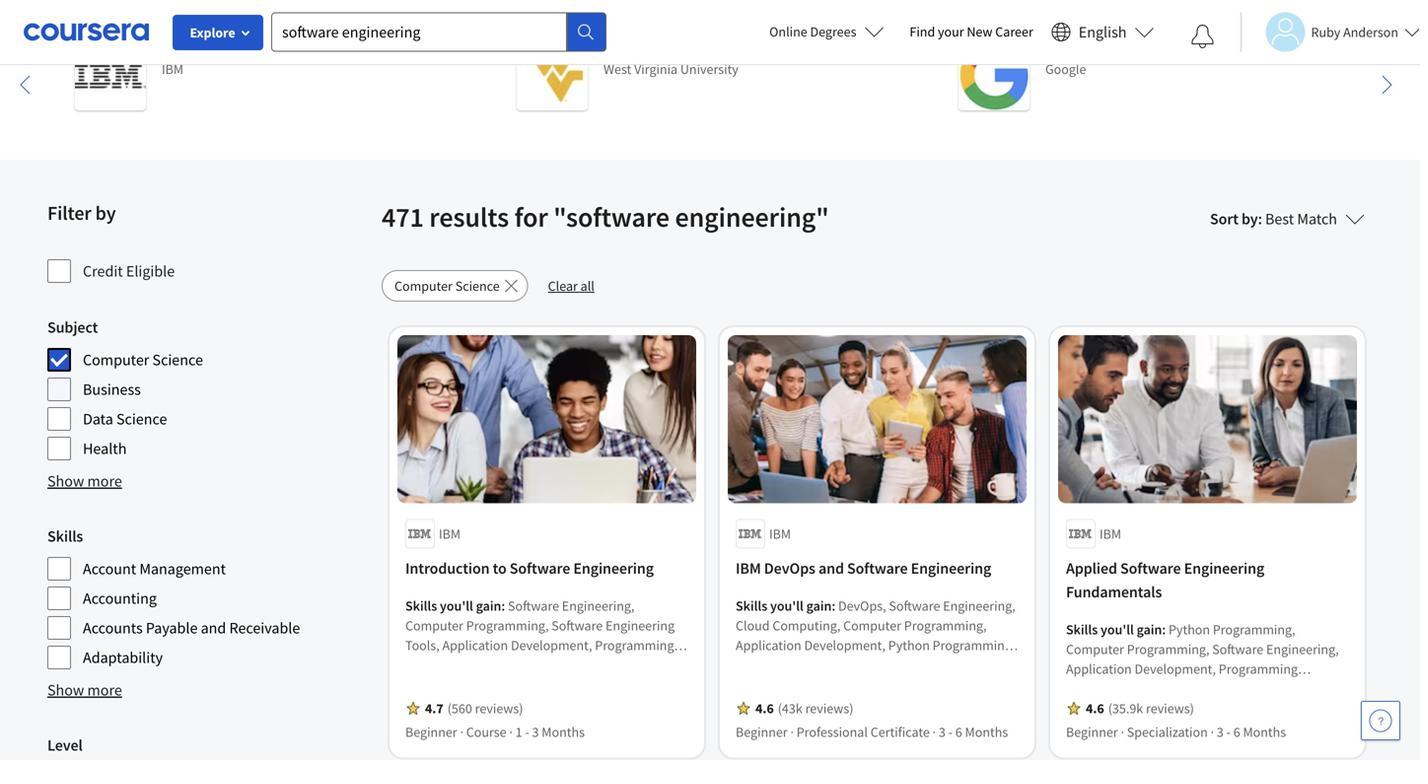 Task type: vqa. For each thing, say whether or not it's contained in the screenshot.


Task type: locate. For each thing, give the bounding box(es) containing it.
de left 'show notifications' image at the right of the page
[[1174, 40, 1189, 58]]

new
[[967, 23, 993, 40]]

1 horizontal spatial beginner
[[736, 723, 788, 741]]

0 horizontal spatial 6
[[956, 723, 962, 741]]

west virginia university image
[[517, 39, 588, 110]]

1 - from the left
[[525, 723, 529, 741]]

engineering inside 'ibm devops and software engineering ibm'
[[319, 40, 391, 58]]

show more down adaptability
[[47, 681, 122, 700]]

university
[[680, 60, 739, 78]]

0 horizontal spatial computer science
[[83, 350, 203, 370]]

introduction to software engineering link
[[405, 557, 688, 580]]

show more down health
[[47, 471, 122, 491]]

1 vertical spatial google
[[1045, 60, 1086, 78]]

- right 1
[[525, 723, 529, 741]]

1 horizontal spatial 6
[[1234, 723, 1240, 741]]

skills you'll gain :
[[405, 597, 508, 615], [736, 597, 838, 615], [1066, 621, 1169, 639]]

1 more from the top
[[87, 471, 122, 491]]

0 horizontal spatial 3
[[532, 723, 539, 741]]

2 horizontal spatial you'll
[[1101, 621, 1134, 639]]

1 vertical spatial show more
[[47, 681, 122, 700]]

account management
[[83, 559, 226, 579]]

skills you'll gain : for introduction
[[405, 597, 508, 615]]

3 beginner from the left
[[1066, 723, 1118, 741]]

and inside skills group
[[201, 618, 226, 638]]

skills you'll gain : for applied
[[1066, 621, 1169, 639]]

google down gestión
[[1045, 60, 1086, 78]]

filter by
[[47, 201, 116, 225]]

skills for ibm devops and software engineering
[[736, 597, 768, 615]]

0 horizontal spatial de
[[1094, 40, 1109, 58]]

0 horizontal spatial you'll
[[440, 597, 473, 615]]

months
[[542, 723, 585, 741], [965, 723, 1008, 741], [1243, 723, 1286, 741]]

4.6 left the (43k
[[756, 700, 774, 717]]

1 show from the top
[[47, 471, 84, 491]]

2 horizontal spatial 3
[[1217, 723, 1224, 741]]

computer science
[[395, 277, 500, 295], [83, 350, 203, 370]]

3 3 from the left
[[1217, 723, 1224, 741]]

to
[[493, 559, 507, 578]]

2 horizontal spatial beginner
[[1066, 723, 1118, 741]]

0 horizontal spatial 4.6
[[756, 700, 774, 717]]

1 months from the left
[[542, 723, 585, 741]]

2 4.6 from the left
[[1086, 700, 1104, 717]]

data science
[[83, 409, 167, 429]]

reviews) for fundamentals
[[1146, 700, 1194, 717]]

computer down the 471
[[395, 277, 453, 295]]

2 reviews) from the left
[[805, 700, 854, 717]]

2 horizontal spatial gain
[[1137, 621, 1162, 639]]

4.6 (35.9k reviews)
[[1086, 700, 1194, 717]]

- right certificate
[[948, 723, 953, 741]]

· down the (43k
[[790, 723, 794, 741]]

0 horizontal spatial months
[[542, 723, 585, 741]]

1 beginner from the left
[[405, 723, 457, 741]]

· down (35.9k
[[1121, 723, 1124, 741]]

computer science up business
[[83, 350, 203, 370]]

1 de from the left
[[1094, 40, 1109, 58]]

for
[[514, 200, 548, 234]]

1 4.6 from the left
[[756, 700, 774, 717]]

receivable
[[229, 618, 300, 638]]

2 horizontal spatial months
[[1243, 723, 1286, 741]]

471 results for "software engineering"
[[382, 200, 829, 234]]

6 right specialization
[[1234, 723, 1240, 741]]

devops
[[187, 40, 233, 58], [764, 559, 816, 578]]

show more button
[[47, 469, 122, 493], [47, 679, 122, 702]]

show
[[47, 471, 84, 491], [47, 681, 84, 700]]

(560
[[447, 700, 472, 717]]

results
[[429, 200, 509, 234]]

0 horizontal spatial by
[[95, 201, 116, 225]]

show down health
[[47, 471, 84, 491]]

1 horizontal spatial reviews)
[[805, 700, 854, 717]]

months right certificate
[[965, 723, 1008, 741]]

reviews) up specialization
[[1146, 700, 1194, 717]]

6
[[956, 723, 962, 741], [1234, 723, 1240, 741]]

0 vertical spatial show more
[[47, 471, 122, 491]]

adaptability
[[83, 648, 163, 668]]

2 months from the left
[[965, 723, 1008, 741]]

ruby anderson button
[[1240, 12, 1420, 52]]

de right gestión
[[1094, 40, 1109, 58]]

by right filter in the top left of the page
[[95, 201, 116, 225]]

computer up business
[[83, 350, 149, 370]]

reviews) up professional
[[805, 700, 854, 717]]

more
[[87, 471, 122, 491], [87, 681, 122, 700]]

account
[[83, 559, 136, 579]]

0 horizontal spatial gain
[[476, 597, 501, 615]]

computer science down results
[[395, 277, 500, 295]]

·
[[460, 723, 464, 741], [509, 723, 513, 741], [790, 723, 794, 741], [933, 723, 936, 741], [1121, 723, 1124, 741], [1211, 723, 1214, 741]]

1 vertical spatial computer science
[[83, 350, 203, 370]]

skills for applied software engineering fundamentals
[[1066, 621, 1098, 639]]

show for adaptability
[[47, 681, 84, 700]]

computer inside subject 'group'
[[83, 350, 149, 370]]

· right certificate
[[933, 723, 936, 741]]

you'll for applied
[[1101, 621, 1134, 639]]

6 right certificate
[[956, 723, 962, 741]]

3 reviews) from the left
[[1146, 700, 1194, 717]]

0 vertical spatial more
[[87, 471, 122, 491]]

show more
[[47, 471, 122, 491], [47, 681, 122, 700]]

0 vertical spatial computer
[[395, 277, 453, 295]]

accounting
[[83, 589, 157, 609]]

0 horizontal spatial reviews)
[[475, 700, 523, 717]]

1 horizontal spatial you'll
[[770, 597, 804, 615]]

more for health
[[87, 471, 122, 491]]

1 horizontal spatial skills you'll gain :
[[736, 597, 838, 615]]

3 - from the left
[[1227, 723, 1231, 741]]

1 reviews) from the left
[[475, 700, 523, 717]]

1 vertical spatial devops
[[764, 559, 816, 578]]

data
[[83, 409, 113, 429]]

devops for ibm devops and software engineering ibm
[[187, 40, 233, 58]]

: down applied software engineering fundamentals
[[1162, 621, 1166, 639]]

1 vertical spatial show more button
[[47, 679, 122, 702]]

0 horizontal spatial -
[[525, 723, 529, 741]]

software inside 'ibm devops and software engineering ibm'
[[261, 40, 316, 58]]

2 more from the top
[[87, 681, 122, 700]]

show more button down health
[[47, 469, 122, 493]]

3 months from the left
[[1243, 723, 1286, 741]]

more for adaptability
[[87, 681, 122, 700]]

· right specialization
[[1211, 723, 1214, 741]]

1 horizontal spatial -
[[948, 723, 953, 741]]

: down to
[[501, 597, 505, 615]]

gain down ibm devops and software engineering
[[806, 597, 832, 615]]

eligible
[[126, 261, 175, 281]]

0 horizontal spatial and
[[201, 618, 226, 638]]

4.6 for ibm devops and software engineering
[[756, 700, 774, 717]]

you'll
[[440, 597, 473, 615], [770, 597, 804, 615], [1101, 621, 1134, 639]]

science
[[662, 40, 707, 58], [455, 277, 500, 295], [152, 350, 203, 370], [116, 409, 167, 429]]

show more button for health
[[47, 469, 122, 493]]

3 right 1
[[532, 723, 539, 741]]

ibm devops and software engineering ibm
[[162, 40, 391, 78]]

software inside introduction to software engineering link
[[510, 559, 570, 578]]

months right 1
[[542, 723, 585, 741]]

science inside button
[[455, 277, 500, 295]]

· left 1
[[509, 723, 513, 741]]

you'll down fundamentals
[[1101, 621, 1134, 639]]

and inside 'ibm devops and software engineering ibm'
[[236, 40, 258, 58]]

fundamentals
[[1066, 582, 1162, 602]]

0 vertical spatial google
[[1191, 40, 1233, 58]]

months for engineering
[[542, 723, 585, 741]]

0 vertical spatial devops
[[187, 40, 233, 58]]

0 vertical spatial and
[[236, 40, 258, 58]]

all
[[581, 277, 595, 295]]

computer inside button
[[395, 277, 453, 295]]

and
[[236, 40, 258, 58], [819, 559, 844, 578], [201, 618, 226, 638]]

1 vertical spatial show
[[47, 681, 84, 700]]

2 show more button from the top
[[47, 679, 122, 702]]

find your new career link
[[900, 20, 1043, 44]]

you'll down ibm devops and software engineering
[[770, 597, 804, 615]]

computer
[[395, 277, 453, 295], [83, 350, 149, 370]]

:
[[1258, 209, 1262, 229], [501, 597, 505, 615], [832, 597, 836, 615], [1162, 621, 1166, 639]]

1 6 from the left
[[956, 723, 962, 741]]

1 horizontal spatial months
[[965, 723, 1008, 741]]

ruby
[[1311, 23, 1341, 41]]

1 show more button from the top
[[47, 469, 122, 493]]

skills you'll gain : down the "introduction"
[[405, 597, 508, 615]]

accounts payable and receivable
[[83, 618, 300, 638]]

3 right certificate
[[939, 723, 946, 741]]

course
[[466, 723, 507, 741]]

0 horizontal spatial devops
[[187, 40, 233, 58]]

1 horizontal spatial 3
[[939, 723, 946, 741]]

1 horizontal spatial and
[[236, 40, 258, 58]]

ruby anderson
[[1311, 23, 1399, 41]]

applied software engineering fundamentals
[[1066, 559, 1265, 602]]

1 vertical spatial and
[[819, 559, 844, 578]]

· down the (560
[[460, 723, 464, 741]]

1 show more from the top
[[47, 471, 122, 491]]

months for fundamentals
[[1243, 723, 1286, 741]]

you'll down the "introduction"
[[440, 597, 473, 615]]

beginner
[[405, 723, 457, 741], [736, 723, 788, 741], [1066, 723, 1118, 741]]

(35.9k
[[1108, 700, 1143, 717]]

1 horizontal spatial google
[[1191, 40, 1233, 58]]

2 horizontal spatial reviews)
[[1146, 700, 1194, 717]]

gain down fundamentals
[[1137, 621, 1162, 639]]

0 horizontal spatial beginner
[[405, 723, 457, 741]]

show for health
[[47, 471, 84, 491]]

by
[[95, 201, 116, 225], [1242, 209, 1258, 229]]

science down results
[[455, 277, 500, 295]]

3 right specialization
[[1217, 723, 1224, 741]]

applied software engineering fundamentals link
[[1066, 557, 1349, 604]]

2 beginner from the left
[[736, 723, 788, 741]]

4.6 (43k reviews)
[[756, 700, 854, 717]]

sort
[[1210, 209, 1239, 229]]

software
[[261, 40, 316, 58], [724, 40, 779, 58], [510, 559, 570, 578], [847, 559, 908, 578], [1120, 559, 1181, 578]]

0 horizontal spatial computer
[[83, 350, 149, 370]]

1 horizontal spatial by
[[1242, 209, 1258, 229]]

beginner down 4.7
[[405, 723, 457, 741]]

specialization
[[1127, 723, 1208, 741]]

gain down to
[[476, 597, 501, 615]]

more down adaptability
[[87, 681, 122, 700]]

beginner down (35.9k
[[1066, 723, 1118, 741]]

certificate
[[871, 723, 930, 741]]

1 horizontal spatial computer science
[[395, 277, 500, 295]]

reviews)
[[475, 700, 523, 717], [805, 700, 854, 717], [1146, 700, 1194, 717]]

0 vertical spatial show
[[47, 471, 84, 491]]

0 vertical spatial computer science
[[395, 277, 500, 295]]

beginner down the (43k
[[736, 723, 788, 741]]

engineering inside master of science in software engineering west virginia university
[[782, 40, 854, 58]]

ibm
[[162, 40, 184, 58], [162, 60, 184, 78], [439, 525, 461, 543], [769, 525, 791, 543], [1100, 525, 1122, 543], [736, 559, 761, 578]]

1 horizontal spatial devops
[[764, 559, 816, 578]]

1 vertical spatial more
[[87, 681, 122, 700]]

subject
[[47, 318, 98, 337]]

1 horizontal spatial computer
[[395, 277, 453, 295]]

1 vertical spatial computer
[[83, 350, 149, 370]]

show more button for adaptability
[[47, 679, 122, 702]]

reviews) up beginner · course · 1 - 3 months
[[475, 700, 523, 717]]

google right proyectos
[[1191, 40, 1233, 58]]

1 horizontal spatial gain
[[806, 597, 832, 615]]

devops inside 'ibm devops and software engineering ibm'
[[187, 40, 233, 58]]

2 vertical spatial and
[[201, 618, 226, 638]]

2 horizontal spatial skills you'll gain :
[[1066, 621, 1169, 639]]

skills group
[[47, 525, 370, 671]]

reviews) for software
[[805, 700, 854, 717]]

- right specialization
[[1227, 723, 1231, 741]]

2 - from the left
[[948, 723, 953, 741]]

show more button down adaptability
[[47, 679, 122, 702]]

more down health
[[87, 471, 122, 491]]

level
[[47, 736, 83, 756]]

you'll for introduction
[[440, 597, 473, 615]]

2 show from the top
[[47, 681, 84, 700]]

1 horizontal spatial 4.6
[[1086, 700, 1104, 717]]

gain for devops
[[806, 597, 832, 615]]

clear
[[548, 277, 578, 295]]

2 show more from the top
[[47, 681, 122, 700]]

show more for health
[[47, 471, 122, 491]]

by right "sort"
[[1242, 209, 1258, 229]]

beginner for ibm devops and software engineering
[[736, 723, 788, 741]]

of
[[647, 40, 659, 58]]

google
[[1191, 40, 1233, 58], [1045, 60, 1086, 78]]

explore button
[[173, 15, 263, 50]]

None search field
[[271, 12, 607, 52]]

gain
[[476, 597, 501, 615], [806, 597, 832, 615], [1137, 621, 1162, 639]]

0 horizontal spatial skills you'll gain :
[[405, 597, 508, 615]]

explore
[[190, 24, 235, 41]]

science left in in the top of the page
[[662, 40, 707, 58]]

management
[[139, 559, 226, 579]]

show up level at the bottom of the page
[[47, 681, 84, 700]]

0 vertical spatial show more button
[[47, 469, 122, 493]]

: down ibm devops and software engineering
[[832, 597, 836, 615]]

2 horizontal spatial and
[[819, 559, 844, 578]]

introduction to software engineering
[[405, 559, 654, 578]]

science inside master of science in software engineering west virginia university
[[662, 40, 707, 58]]

skills you'll gain : down ibm devops and software engineering
[[736, 597, 838, 615]]

google image
[[959, 39, 1030, 110]]

de
[[1094, 40, 1109, 58], [1174, 40, 1189, 58]]

months right specialization
[[1243, 723, 1286, 741]]

4.6 left (35.9k
[[1086, 700, 1104, 717]]

gestión de proyectos de google google
[[1045, 40, 1233, 78]]

1 horizontal spatial de
[[1174, 40, 1189, 58]]

skills you'll gain : down fundamentals
[[1066, 621, 1169, 639]]

2 horizontal spatial -
[[1227, 723, 1231, 741]]



Task type: describe. For each thing, give the bounding box(es) containing it.
: for introduction to software engineering
[[501, 597, 505, 615]]

engineering"
[[675, 200, 829, 234]]

your
[[938, 23, 964, 40]]

professional
[[797, 723, 868, 741]]

in
[[710, 40, 721, 58]]

business
[[83, 380, 141, 399]]

- for fundamentals
[[1227, 723, 1231, 741]]

find
[[910, 23, 935, 40]]

reviews) for engineering
[[475, 700, 523, 717]]

software inside master of science in software engineering west virginia university
[[724, 40, 779, 58]]

computer science button
[[382, 270, 528, 302]]

2 6 from the left
[[1234, 723, 1240, 741]]

1
[[515, 723, 522, 741]]

skills you'll gain : for ibm
[[736, 597, 838, 615]]

ibm image
[[75, 39, 146, 110]]

match
[[1297, 209, 1337, 229]]

ibm devops and software engineering
[[736, 559, 991, 578]]

science down business
[[116, 409, 167, 429]]

beginner for applied software engineering fundamentals
[[1066, 723, 1118, 741]]

1 3 from the left
[[532, 723, 539, 741]]

3 · from the left
[[790, 723, 794, 741]]

471
[[382, 200, 424, 234]]

online degrees button
[[754, 10, 900, 53]]

2 3 from the left
[[939, 723, 946, 741]]

4 · from the left
[[933, 723, 936, 741]]

0 horizontal spatial google
[[1045, 60, 1086, 78]]

and for accounts payable and receivable
[[201, 618, 226, 638]]

2 de from the left
[[1174, 40, 1189, 58]]

master of science in software engineering west virginia university
[[604, 40, 854, 78]]

virginia
[[634, 60, 678, 78]]

software inside 'ibm devops and software engineering' link
[[847, 559, 908, 578]]

coursera image
[[24, 16, 149, 48]]

4.6 for applied software engineering fundamentals
[[1086, 700, 1104, 717]]

6 · from the left
[[1211, 723, 1214, 741]]

west
[[604, 60, 632, 78]]

you'll for ibm
[[770, 597, 804, 615]]

: for applied software engineering fundamentals
[[1162, 621, 1166, 639]]

beginner · specialization · 3 - 6 months
[[1066, 723, 1286, 741]]

gain for software
[[1137, 621, 1162, 639]]

: for ibm devops and software engineering
[[832, 597, 836, 615]]

best
[[1265, 209, 1294, 229]]

show notifications image
[[1191, 25, 1215, 48]]

science up data science
[[152, 350, 203, 370]]

by for sort
[[1242, 209, 1258, 229]]

subject group
[[47, 316, 370, 462]]

proyectos
[[1111, 40, 1171, 58]]

: left best
[[1258, 209, 1262, 229]]

payable
[[146, 618, 198, 638]]

master
[[604, 40, 644, 58]]

1 · from the left
[[460, 723, 464, 741]]

computer science inside subject 'group'
[[83, 350, 203, 370]]

career
[[995, 23, 1033, 40]]

What do you want to learn? text field
[[271, 12, 567, 52]]

2 · from the left
[[509, 723, 513, 741]]

- for engineering
[[525, 723, 529, 741]]

skills inside group
[[47, 527, 83, 546]]

credit eligible
[[83, 261, 175, 281]]

beginner for introduction to software engineering
[[405, 723, 457, 741]]

computer science inside button
[[395, 277, 500, 295]]

sort by : best match
[[1210, 209, 1337, 229]]

filter
[[47, 201, 91, 225]]

accounts
[[83, 618, 143, 638]]

beginner · professional certificate · 3 - 6 months
[[736, 723, 1008, 741]]

devops for ibm devops and software engineering
[[764, 559, 816, 578]]

gestión
[[1045, 40, 1091, 58]]

credit
[[83, 261, 123, 281]]

and for ibm devops and software engineering ibm
[[236, 40, 258, 58]]

by for filter
[[95, 201, 116, 225]]

4.7 (560 reviews)
[[425, 700, 523, 717]]

beginner · course · 1 - 3 months
[[405, 723, 585, 741]]

(43k
[[778, 700, 803, 717]]

anderson
[[1343, 23, 1399, 41]]

english
[[1079, 22, 1127, 42]]

health
[[83, 439, 127, 459]]

online
[[769, 23, 807, 40]]

clear all
[[548, 277, 595, 295]]

gain for to
[[476, 597, 501, 615]]

english button
[[1043, 0, 1162, 64]]

ibm devops and software engineering link
[[736, 557, 1019, 580]]

online degrees
[[769, 23, 857, 40]]

degrees
[[810, 23, 857, 40]]

software inside applied software engineering fundamentals
[[1120, 559, 1181, 578]]

and for ibm devops and software engineering
[[819, 559, 844, 578]]

5 · from the left
[[1121, 723, 1124, 741]]

4.7
[[425, 700, 444, 717]]

find your new career
[[910, 23, 1033, 40]]

introduction
[[405, 559, 490, 578]]

clear all button
[[536, 270, 606, 302]]

engineering inside applied software engineering fundamentals
[[1184, 559, 1265, 578]]

show more for adaptability
[[47, 681, 122, 700]]

help center image
[[1369, 709, 1393, 733]]

applied
[[1066, 559, 1117, 578]]

"software
[[553, 200, 670, 234]]

skills for introduction to software engineering
[[405, 597, 437, 615]]



